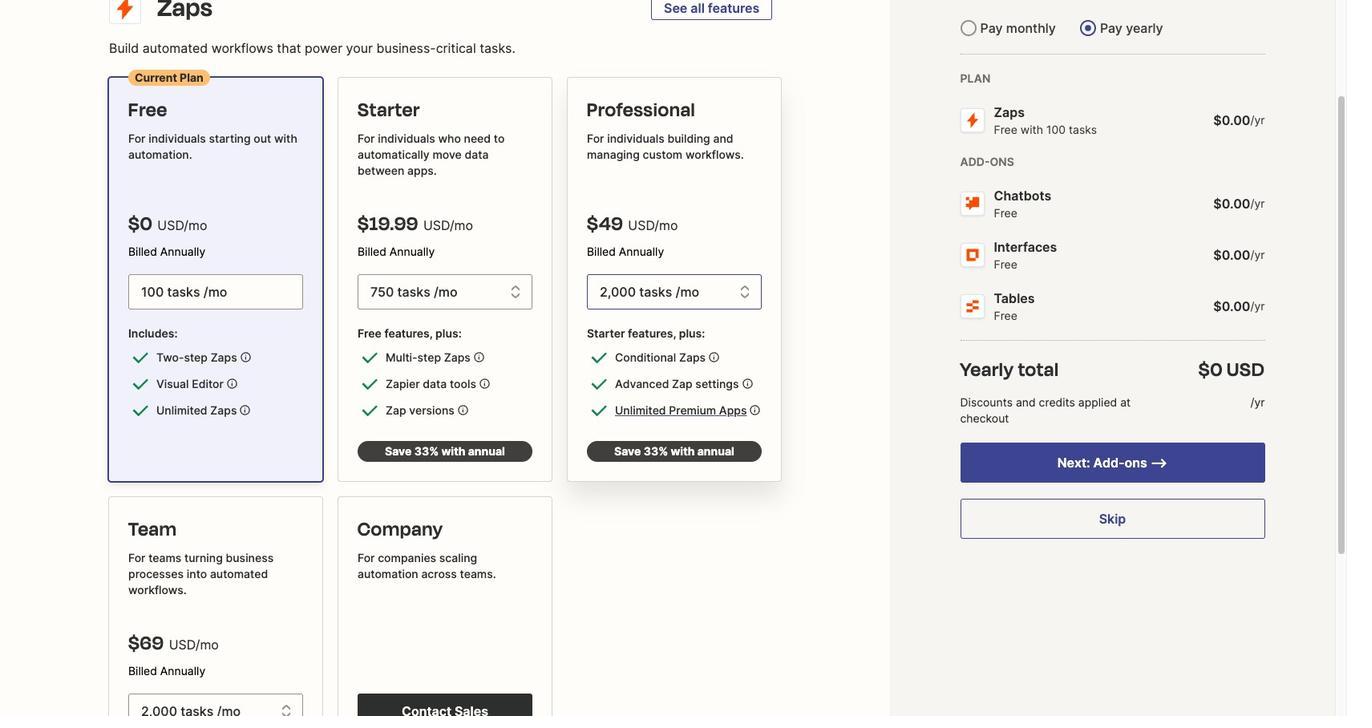 Task type: vqa. For each thing, say whether or not it's contained in the screenshot.


Task type: describe. For each thing, give the bounding box(es) containing it.
/ for 49
[[655, 217, 659, 233]]

/yr for interfaces
[[1251, 248, 1266, 262]]

1 - from the left
[[1151, 455, 1157, 471]]

$ 19.99 usd / mo
[[358, 210, 473, 237]]

list of available plan tiers field for 19.99
[[358, 274, 533, 310]]

zapier data tools
[[386, 377, 477, 391]]

workflows. inside team for teams turning business processes into automated workflows.
[[128, 583, 187, 597]]

2,000
[[600, 284, 636, 300]]

tasks for 100 tasks /mo
[[167, 284, 200, 300]]

apps.
[[408, 164, 437, 177]]

zaps down editor
[[210, 404, 237, 417]]

yearly total
[[961, 356, 1060, 383]]

versions
[[409, 404, 455, 417]]

0 horizontal spatial data
[[423, 377, 447, 391]]

annual for 19.99
[[468, 444, 505, 458]]

discounts and credits applied at checkout
[[961, 396, 1131, 425]]

who
[[438, 132, 461, 145]]

750 tasks /mo button
[[359, 275, 500, 309]]

0.00 for zaps
[[1222, 112, 1251, 128]]

team for teams turning business processes into automated workflows.
[[128, 516, 274, 597]]

plus: for 49
[[679, 327, 705, 340]]

0 for usd
[[140, 210, 153, 237]]

2,000 tasks /mo button
[[588, 275, 729, 309]]

into
[[187, 567, 207, 581]]

tools
[[450, 377, 477, 391]]

workflows. inside professional for individuals building and managing custom workflows.
[[686, 148, 744, 161]]

automation
[[358, 567, 419, 581]]

automation.
[[128, 148, 192, 161]]

0 horizontal spatial zap
[[386, 404, 406, 417]]

tasks inside the zaps free with 100 tasks
[[1069, 123, 1098, 136]]

step for 19.99
[[418, 351, 441, 364]]

move
[[433, 148, 462, 161]]

49
[[599, 210, 624, 237]]

zap versions
[[386, 404, 455, 417]]

tables free
[[994, 290, 1035, 323]]

individuals for free
[[149, 132, 206, 145]]

annually for 49
[[619, 245, 664, 258]]

/ for 19.99
[[450, 217, 455, 233]]

add-ons
[[961, 155, 1015, 168]]

tables
[[994, 290, 1035, 306]]

zaps up tools at left
[[444, 351, 471, 364]]

usd for $ 19.99 usd / mo
[[424, 217, 450, 233]]

advanced
[[615, 377, 669, 391]]

add-
[[961, 155, 990, 168]]

company
[[358, 516, 444, 543]]

annually for 0
[[160, 245, 206, 258]]

business
[[226, 551, 274, 565]]

>
[[1163, 455, 1168, 471]]

zaps free with 100 tasks
[[994, 104, 1098, 136]]

33% for 19.99
[[415, 444, 439, 458]]

includes:
[[128, 327, 178, 340]]

billed annually for 19.99
[[358, 245, 435, 258]]

companies
[[378, 551, 437, 565]]

ons
[[1125, 455, 1148, 471]]

starting
[[209, 132, 251, 145]]

ons
[[990, 155, 1015, 168]]

see
[[664, 0, 688, 16]]

$ 0.00 /yr for tables
[[1214, 298, 1266, 314]]

build
[[109, 40, 139, 56]]

conditional zaps
[[615, 351, 706, 364]]

processes
[[128, 567, 184, 581]]

skip button
[[961, 499, 1266, 539]]

across
[[422, 567, 457, 581]]

tasks for 750 tasks /mo
[[398, 284, 431, 300]]

$ 69 usd / mo
[[128, 630, 219, 657]]

usd for $ 49 usd / mo
[[628, 217, 655, 233]]

scaling
[[439, 551, 478, 565]]

current plan
[[135, 71, 204, 84]]

billed annually for 49
[[587, 245, 664, 258]]

turning
[[185, 551, 223, 565]]

/yr for chatbots
[[1251, 197, 1266, 210]]

mo for 69
[[200, 637, 219, 653]]

/ for 69
[[196, 637, 200, 653]]

need
[[464, 132, 491, 145]]

teams
[[149, 551, 182, 565]]

pay yearly
[[1101, 20, 1164, 36]]

that
[[277, 40, 301, 56]]

see all features link
[[651, 0, 773, 20]]

1 /mo from the left
[[204, 284, 227, 300]]

premium
[[669, 404, 717, 417]]

free features, plus:
[[358, 327, 462, 340]]

with inside free for individuals starting out with automation.
[[274, 132, 298, 145]]

total
[[1019, 356, 1060, 383]]

750 tasks /mo
[[371, 284, 458, 300]]

750
[[371, 284, 394, 300]]

19.99
[[370, 210, 419, 237]]

company for companies scaling automation across teams.
[[358, 516, 496, 581]]

business-
[[377, 40, 436, 56]]

data inside starter for individuals who need to automatically move data between apps.
[[465, 148, 489, 161]]

features
[[708, 0, 760, 16]]

zaps inside the zaps free with 100 tasks
[[994, 104, 1025, 120]]

billed for 49
[[587, 245, 616, 258]]

automated inside team for teams turning business processes into automated workflows.
[[210, 567, 268, 581]]

billed annually for 69
[[128, 664, 206, 678]]

list of available plan tiers field for 69
[[128, 694, 303, 716]]

free inside free for individuals starting out with automation.
[[128, 96, 168, 124]]

save for 19.99
[[385, 444, 412, 458]]

discounts
[[961, 396, 1013, 409]]

step for 0
[[184, 351, 208, 364]]

zaps up advanced zap settings at the bottom
[[680, 351, 706, 364]]

mo for 0
[[189, 217, 207, 233]]

custom
[[643, 148, 683, 161]]

and inside discounts and credits applied at checkout
[[1016, 396, 1036, 409]]

33% for 49
[[644, 444, 668, 458]]

individuals for starter
[[378, 132, 435, 145]]

save 33% with annual for 19.99
[[385, 444, 505, 458]]

settings
[[696, 377, 739, 391]]

pay for pay yearly
[[1101, 20, 1123, 36]]

billed for 69
[[128, 664, 157, 678]]

professional
[[587, 96, 696, 124]]

starter for starter features, plus:
[[587, 327, 625, 340]]

advanced zap settings
[[615, 377, 739, 391]]

two-step zaps
[[156, 351, 237, 364]]

annual for 49
[[698, 444, 735, 458]]

unlimited zaps
[[156, 404, 237, 417]]

List of available Plan Tiers field
[[587, 274, 762, 310]]

0 vertical spatial zap
[[672, 377, 693, 391]]

0 for 0 usd
[[1211, 356, 1223, 383]]

zaps up editor
[[211, 351, 237, 364]]

tasks.
[[480, 40, 516, 56]]

editor
[[192, 377, 224, 391]]

two-
[[156, 351, 184, 364]]

apps
[[720, 404, 747, 417]]

billed for 0
[[128, 245, 157, 258]]

multi-step zaps
[[386, 351, 471, 364]]

mo for 49
[[659, 217, 678, 233]]

/mo for 49
[[676, 284, 700, 300]]



Task type: locate. For each thing, give the bounding box(es) containing it.
annual down apps
[[698, 444, 735, 458]]

0.00 for interfaces
[[1222, 247, 1251, 263]]

for inside team for teams turning business processes into automated workflows.
[[128, 551, 146, 565]]

1 vertical spatial automated
[[210, 567, 268, 581]]

0 horizontal spatial starter
[[358, 96, 420, 124]]

$
[[1214, 112, 1222, 128], [1214, 196, 1222, 212], [128, 210, 140, 237], [358, 210, 370, 237], [587, 210, 599, 237], [1214, 247, 1222, 263], [1214, 298, 1222, 314], [1199, 356, 1211, 383], [128, 630, 140, 657]]

data down need
[[465, 148, 489, 161]]

for up automation.
[[128, 132, 146, 145]]

visual editor
[[156, 377, 224, 391]]

billed annually down $ 0 usd / mo
[[128, 245, 206, 258]]

1 horizontal spatial unlimited
[[615, 404, 666, 417]]

- right ons
[[1157, 455, 1163, 471]]

3 0.00 from the top
[[1222, 247, 1251, 263]]

interfaces
[[994, 239, 1058, 255]]

billed annually down 19.99
[[358, 245, 435, 258]]

individuals for professional
[[607, 132, 665, 145]]

0
[[140, 210, 153, 237], [1211, 356, 1223, 383]]

100 inside the zaps free with 100 tasks
[[1047, 123, 1066, 136]]

3 /yr from the top
[[1251, 248, 1266, 262]]

annually down $ 0 usd / mo
[[160, 245, 206, 258]]

save down unlimited premium apps
[[615, 444, 641, 458]]

automated
[[143, 40, 208, 56], [210, 567, 268, 581]]

0 vertical spatial 100
[[1047, 123, 1066, 136]]

/mo up two-step zaps
[[204, 284, 227, 300]]

$ 49 usd / mo
[[587, 210, 678, 237]]

starter for starter for individuals who need to automatically move data between apps.
[[358, 96, 420, 124]]

/ for 0
[[184, 217, 189, 233]]

save 33% with annual down unlimited premium apps
[[615, 444, 735, 458]]

and right the building
[[714, 132, 734, 145]]

with up chatbots
[[1021, 123, 1044, 136]]

0 horizontal spatial list of available plan tiers field
[[128, 694, 303, 716]]

-
[[1151, 455, 1157, 471], [1157, 455, 1163, 471]]

starter features, plus:
[[587, 327, 705, 340]]

4 $ 0.00 /yr from the top
[[1214, 298, 1266, 314]]

free inside interfaces free
[[994, 258, 1018, 271]]

with right out
[[274, 132, 298, 145]]

for up automatically
[[358, 132, 375, 145]]

workflows
[[212, 40, 273, 56]]

billing interval selection option group
[[961, 18, 1266, 38]]

0 horizontal spatial 100
[[141, 284, 164, 300]]

1 individuals from the left
[[149, 132, 206, 145]]

annually down $ 69 usd / mo
[[160, 664, 206, 678]]

for for company
[[358, 551, 375, 565]]

visual
[[156, 377, 189, 391]]

0 horizontal spatial automated
[[143, 40, 208, 56]]

100 up "includes:" at the left of page
[[141, 284, 164, 300]]

1 /yr from the top
[[1251, 113, 1266, 127]]

1 annual from the left
[[468, 444, 505, 458]]

usd for $ 69 usd / mo
[[169, 637, 196, 653]]

free for tables
[[994, 309, 1018, 323]]

list of available plan tiers field down $ 69 usd / mo
[[128, 694, 303, 716]]

1 features, from the left
[[385, 327, 433, 340]]

2 annual from the left
[[698, 444, 735, 458]]

current
[[135, 71, 177, 84]]

unlimited premium apps link
[[615, 404, 762, 419]]

individuals inside free for individuals starting out with automation.
[[149, 132, 206, 145]]

free down tables
[[994, 309, 1018, 323]]

free up ons
[[994, 123, 1018, 136]]

$ 0.00 /yr for interfaces
[[1214, 247, 1266, 263]]

/ inside $ 0 usd / mo
[[184, 217, 189, 233]]

annually down $ 19.99 usd / mo
[[390, 245, 435, 258]]

/mo up free features, plus:
[[434, 284, 458, 300]]

0.00 for chatbots
[[1222, 196, 1251, 212]]

/ up 100 tasks /mo
[[184, 217, 189, 233]]

for for free
[[128, 132, 146, 145]]

workflows. down the building
[[686, 148, 744, 161]]

1 step from the left
[[184, 351, 208, 364]]

annually for 69
[[160, 664, 206, 678]]

usd inside $ 19.99 usd / mo
[[424, 217, 450, 233]]

for for team
[[128, 551, 146, 565]]

professional for individuals building and managing custom workflows.
[[587, 96, 744, 161]]

1 vertical spatial starter
[[587, 327, 625, 340]]

automated up current plan
[[143, 40, 208, 56]]

billed down $ 0 usd / mo
[[128, 245, 157, 258]]

with down unlimited premium apps link
[[671, 444, 695, 458]]

1 horizontal spatial zap
[[672, 377, 693, 391]]

applied
[[1079, 396, 1118, 409]]

mo for 19.99
[[455, 217, 473, 233]]

tasks inside field
[[640, 284, 673, 300]]

all
[[691, 0, 705, 16]]

free down current
[[128, 96, 168, 124]]

1 horizontal spatial individuals
[[378, 132, 435, 145]]

0 horizontal spatial /mo
[[204, 284, 227, 300]]

1 unlimited from the left
[[156, 404, 207, 417]]

free down chatbots
[[994, 206, 1018, 220]]

2 save 33% with annual from the left
[[615, 444, 735, 458]]

- left >
[[1151, 455, 1157, 471]]

pay for pay monthly
[[981, 20, 1003, 36]]

save 33% with annual down 'versions'
[[385, 444, 505, 458]]

1 horizontal spatial 100
[[1047, 123, 1066, 136]]

annually for 19.99
[[390, 245, 435, 258]]

/mo inside list of available plan tiers field
[[434, 284, 458, 300]]

for up automation
[[358, 551, 375, 565]]

2 pay from the left
[[1101, 20, 1123, 36]]

2 $ 0.00 /yr from the top
[[1214, 196, 1266, 212]]

for inside starter for individuals who need to automatically move data between apps.
[[358, 132, 375, 145]]

billed for 19.99
[[358, 245, 387, 258]]

/ right 49
[[655, 217, 659, 233]]

100 tasks /mo
[[141, 284, 227, 300]]

zap up unlimited premium apps
[[672, 377, 693, 391]]

usd for $ 0 usd
[[1227, 356, 1266, 383]]

3 $ 0.00 /yr from the top
[[1214, 247, 1266, 263]]

zap down zapier
[[386, 404, 406, 417]]

unlimited down advanced
[[615, 404, 666, 417]]

individuals inside professional for individuals building and managing custom workflows.
[[607, 132, 665, 145]]

starter
[[358, 96, 420, 124], [587, 327, 625, 340]]

save 33% with annual
[[385, 444, 505, 458], [615, 444, 735, 458]]

mo inside $ 19.99 usd / mo
[[455, 217, 473, 233]]

1 vertical spatial and
[[1016, 396, 1036, 409]]

2 0.00 from the top
[[1222, 196, 1251, 212]]

/
[[184, 217, 189, 233], [450, 217, 455, 233], [655, 217, 659, 233], [196, 637, 200, 653]]

features, for 19.99
[[385, 327, 433, 340]]

2 features, from the left
[[628, 327, 676, 340]]

for for professional
[[587, 132, 605, 145]]

plus: up multi-step zaps
[[436, 327, 462, 340]]

unlimited for unlimited zaps
[[156, 404, 207, 417]]

1 save 33% with annual from the left
[[385, 444, 505, 458]]

0 vertical spatial list of available plan tiers field
[[358, 274, 533, 310]]

tasks for 2,000 tasks /mo
[[640, 284, 673, 300]]

100 up chatbots
[[1047, 123, 1066, 136]]

0 horizontal spatial plus:
[[436, 327, 462, 340]]

list of available plan tiers field containing 750 tasks /mo
[[358, 274, 533, 310]]

/yr for zaps
[[1251, 113, 1266, 127]]

3 individuals from the left
[[607, 132, 665, 145]]

save down the zap versions
[[385, 444, 412, 458]]

for inside free for individuals starting out with automation.
[[128, 132, 146, 145]]

building
[[668, 132, 711, 145]]

1 vertical spatial zap
[[386, 404, 406, 417]]

$ 0 usd / mo
[[128, 210, 207, 237]]

tasks
[[1069, 123, 1098, 136], [167, 284, 200, 300], [398, 284, 431, 300], [640, 284, 673, 300]]

with down 'versions'
[[442, 444, 466, 458]]

0 vertical spatial data
[[465, 148, 489, 161]]

0 vertical spatial starter
[[358, 96, 420, 124]]

1 33% from the left
[[415, 444, 439, 458]]

individuals up automation.
[[149, 132, 206, 145]]

1 vertical spatial 100
[[141, 284, 164, 300]]

billed annually down $ 49 usd / mo
[[587, 245, 664, 258]]

pay monthly
[[981, 20, 1057, 36]]

33% down 'versions'
[[415, 444, 439, 458]]

2 /mo from the left
[[434, 284, 458, 300]]

1 vertical spatial 0
[[1211, 356, 1223, 383]]

/yr
[[1251, 113, 1266, 127], [1251, 197, 1266, 210], [1251, 248, 1266, 262], [1251, 299, 1266, 313], [1251, 396, 1266, 409]]

free for chatbots
[[994, 206, 1018, 220]]

list of available plan tiers field up free features, plus:
[[358, 274, 533, 310]]

0 horizontal spatial annual
[[468, 444, 505, 458]]

1 horizontal spatial pay
[[1101, 20, 1123, 36]]

unlimited down visual editor
[[156, 404, 207, 417]]

1 horizontal spatial data
[[465, 148, 489, 161]]

/ inside $ 49 usd / mo
[[655, 217, 659, 233]]

4 0.00 from the top
[[1222, 298, 1251, 314]]

annually
[[160, 245, 206, 258], [390, 245, 435, 258], [619, 245, 664, 258], [160, 664, 206, 678]]

1 pay from the left
[[981, 20, 1003, 36]]

0 vertical spatial workflows.
[[686, 148, 744, 161]]

billed annually down $ 69 usd / mo
[[128, 664, 206, 678]]

$ 0.00 /yr for chatbots
[[1214, 196, 1266, 212]]

save for 49
[[615, 444, 641, 458]]

0 horizontal spatial 33%
[[415, 444, 439, 458]]

mo inside $ 69 usd / mo
[[200, 637, 219, 653]]

zaps up ons
[[994, 104, 1025, 120]]

individuals up managing
[[607, 132, 665, 145]]

for up processes in the left of the page
[[128, 551, 146, 565]]

/ inside $ 19.99 usd / mo
[[450, 217, 455, 233]]

plan
[[961, 71, 991, 85]]

1 horizontal spatial list of available plan tiers field
[[358, 274, 533, 310]]

mo inside $ 49 usd / mo
[[659, 217, 678, 233]]

save
[[385, 444, 412, 458], [615, 444, 641, 458]]

next: add-ons --> button
[[961, 443, 1266, 483]]

0 vertical spatial and
[[714, 132, 734, 145]]

2 individuals from the left
[[378, 132, 435, 145]]

data
[[465, 148, 489, 161], [423, 377, 447, 391]]

chatbots free
[[994, 188, 1052, 220]]

features, up multi-
[[385, 327, 433, 340]]

for up managing
[[587, 132, 605, 145]]

plus: up conditional zaps
[[679, 327, 705, 340]]

3 /mo from the left
[[676, 284, 700, 300]]

1 horizontal spatial save 33% with annual
[[615, 444, 735, 458]]

33% down unlimited premium apps
[[644, 444, 668, 458]]

billed down 49
[[587, 245, 616, 258]]

2 horizontal spatial /mo
[[676, 284, 700, 300]]

usd inside $ 69 usd / mo
[[169, 637, 196, 653]]

/mo inside field
[[676, 284, 700, 300]]

2,000 tasks /mo
[[600, 284, 700, 300]]

33%
[[415, 444, 439, 458], [644, 444, 668, 458]]

mo up 100 tasks /mo
[[189, 217, 207, 233]]

1 vertical spatial data
[[423, 377, 447, 391]]

monthly
[[1007, 20, 1057, 36]]

with inside the zaps free with 100 tasks
[[1021, 123, 1044, 136]]

69
[[140, 630, 164, 657]]

starter for individuals who need to automatically move data between apps.
[[358, 96, 505, 177]]

next:
[[1058, 455, 1091, 471]]

1 horizontal spatial annual
[[698, 444, 735, 458]]

free for interfaces
[[994, 258, 1018, 271]]

2 /yr from the top
[[1251, 197, 1266, 210]]

/mo for 19.99
[[434, 284, 458, 300]]

free inside chatbots free
[[994, 206, 1018, 220]]

0 horizontal spatial and
[[714, 132, 734, 145]]

workflows.
[[686, 148, 744, 161], [128, 583, 187, 597]]

and
[[714, 132, 734, 145], [1016, 396, 1036, 409]]

billed down 19.99
[[358, 245, 387, 258]]

0 horizontal spatial save
[[385, 444, 412, 458]]

conditional
[[615, 351, 677, 364]]

0 vertical spatial 0
[[140, 210, 153, 237]]

0.00 for tables
[[1222, 298, 1251, 314]]

teams.
[[460, 567, 496, 581]]

unlimited for unlimited premium apps
[[615, 404, 666, 417]]

individuals up automatically
[[378, 132, 435, 145]]

0 horizontal spatial save 33% with annual
[[385, 444, 505, 458]]

2 horizontal spatial individuals
[[607, 132, 665, 145]]

step up visual editor
[[184, 351, 208, 364]]

pay left the monthly
[[981, 20, 1003, 36]]

5 /yr from the top
[[1251, 396, 1266, 409]]

0 horizontal spatial 0
[[140, 210, 153, 237]]

free inside the zaps free with 100 tasks
[[994, 123, 1018, 136]]

annual
[[468, 444, 505, 458], [698, 444, 735, 458]]

interfaces free
[[994, 239, 1058, 271]]

1 horizontal spatial /mo
[[434, 284, 458, 300]]

data up 'versions'
[[423, 377, 447, 391]]

free inside the tables free
[[994, 309, 1018, 323]]

mo right 49
[[659, 217, 678, 233]]

chatbots
[[994, 188, 1052, 204]]

0 horizontal spatial individuals
[[149, 132, 206, 145]]

1 $ 0.00 /yr from the top
[[1214, 112, 1266, 128]]

your
[[346, 40, 373, 56]]

0 horizontal spatial features,
[[385, 327, 433, 340]]

$ 0.00 /yr for zaps
[[1214, 112, 1266, 128]]

critical
[[436, 40, 476, 56]]

usd inside $ 0 usd / mo
[[158, 217, 184, 233]]

plus: for 19.99
[[436, 327, 462, 340]]

checkout
[[961, 412, 1010, 425]]

1 vertical spatial list of available plan tiers field
[[128, 694, 303, 716]]

for
[[128, 132, 146, 145], [358, 132, 375, 145], [587, 132, 605, 145], [128, 551, 146, 565], [358, 551, 375, 565]]

$ 0.00 /yr
[[1214, 112, 1266, 128], [1214, 196, 1266, 212], [1214, 247, 1266, 263], [1214, 298, 1266, 314]]

automated down business
[[210, 567, 268, 581]]

yearly
[[961, 356, 1015, 383]]

1 horizontal spatial plus:
[[679, 327, 705, 340]]

0 horizontal spatial pay
[[981, 20, 1003, 36]]

1 horizontal spatial automated
[[210, 567, 268, 581]]

annually down $ 49 usd / mo
[[619, 245, 664, 258]]

2 plus: from the left
[[679, 327, 705, 340]]

1 vertical spatial workflows.
[[128, 583, 187, 597]]

1 horizontal spatial step
[[418, 351, 441, 364]]

1 plus: from the left
[[436, 327, 462, 340]]

and inside professional for individuals building and managing custom workflows.
[[714, 132, 734, 145]]

/ inside $ 69 usd / mo
[[196, 637, 200, 653]]

individuals inside starter for individuals who need to automatically move data between apps.
[[378, 132, 435, 145]]

1 horizontal spatial features,
[[628, 327, 676, 340]]

0 vertical spatial automated
[[143, 40, 208, 56]]

usd inside $ 49 usd / mo
[[628, 217, 655, 233]]

and left 'credits' at the right of the page
[[1016, 396, 1036, 409]]

1 save from the left
[[385, 444, 412, 458]]

mo right the 69
[[200, 637, 219, 653]]

mo right 19.99
[[455, 217, 473, 233]]

billed down the 69
[[128, 664, 157, 678]]

/ right 19.99
[[450, 217, 455, 233]]

free down "interfaces"
[[994, 258, 1018, 271]]

plan
[[180, 71, 204, 84]]

1 horizontal spatial 33%
[[644, 444, 668, 458]]

for inside company for companies scaling automation across teams.
[[358, 551, 375, 565]]

None radio
[[961, 20, 977, 36], [1081, 20, 1097, 36], [961, 20, 977, 36], [1081, 20, 1097, 36]]

1 0.00 from the top
[[1222, 112, 1251, 128]]

with
[[1021, 123, 1044, 136], [274, 132, 298, 145], [442, 444, 466, 458], [671, 444, 695, 458]]

for for starter
[[358, 132, 375, 145]]

0 horizontal spatial unlimited
[[156, 404, 207, 417]]

multi-
[[386, 351, 418, 364]]

features, up conditional
[[628, 327, 676, 340]]

yearly
[[1127, 20, 1164, 36]]

annual down tools at left
[[468, 444, 505, 458]]

out
[[254, 132, 271, 145]]

/mo up starter features, plus:
[[676, 284, 700, 300]]

zap
[[672, 377, 693, 391], [386, 404, 406, 417]]

step up 'zapier data tools'
[[418, 351, 441, 364]]

mo inside $ 0 usd / mo
[[189, 217, 207, 233]]

automatically
[[358, 148, 430, 161]]

1 horizontal spatial save
[[615, 444, 641, 458]]

2 save from the left
[[615, 444, 641, 458]]

0 horizontal spatial step
[[184, 351, 208, 364]]

features,
[[385, 327, 433, 340], [628, 327, 676, 340]]

2 - from the left
[[1157, 455, 1163, 471]]

2 step from the left
[[418, 351, 441, 364]]

workflows. down processes in the left of the page
[[128, 583, 187, 597]]

credits
[[1039, 396, 1076, 409]]

free for zaps
[[994, 123, 1018, 136]]

zapier
[[386, 377, 420, 391]]

team
[[128, 516, 177, 543]]

4 /yr from the top
[[1251, 299, 1266, 313]]

/yr for tables
[[1251, 299, 1266, 313]]

save 33% with annual for 49
[[615, 444, 735, 458]]

pay left yearly
[[1101, 20, 1123, 36]]

billed annually for 0
[[128, 245, 206, 258]]

starter up automatically
[[358, 96, 420, 124]]

at
[[1121, 396, 1131, 409]]

free down 750 on the left top of the page
[[358, 327, 382, 340]]

build automated workflows that power your business-critical tasks.
[[109, 40, 516, 56]]

1 horizontal spatial starter
[[587, 327, 625, 340]]

1 horizontal spatial workflows.
[[686, 148, 744, 161]]

individuals
[[149, 132, 206, 145], [378, 132, 435, 145], [607, 132, 665, 145]]

/ right the 69
[[196, 637, 200, 653]]

List of available Plan Tiers field
[[358, 274, 533, 310], [128, 694, 303, 716]]

see all features
[[664, 0, 760, 16]]

features, for 49
[[628, 327, 676, 340]]

usd for $ 0 usd / mo
[[158, 217, 184, 233]]

0 horizontal spatial workflows.
[[128, 583, 187, 597]]

2 33% from the left
[[644, 444, 668, 458]]

2 unlimited from the left
[[615, 404, 666, 417]]

1 horizontal spatial 0
[[1211, 356, 1223, 383]]

for inside professional for individuals building and managing custom workflows.
[[587, 132, 605, 145]]

1 horizontal spatial and
[[1016, 396, 1036, 409]]

starter down 2,000
[[587, 327, 625, 340]]

power
[[305, 40, 343, 56]]

starter inside starter for individuals who need to automatically move data between apps.
[[358, 96, 420, 124]]



